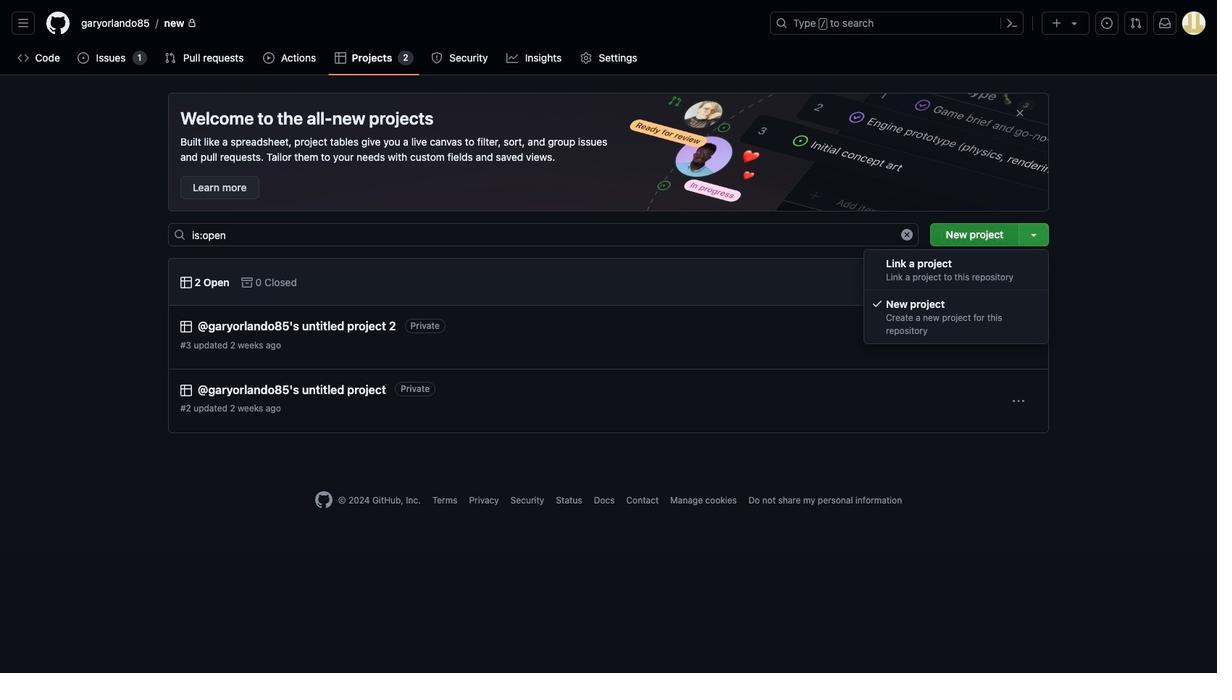 Task type: vqa. For each thing, say whether or not it's contained in the screenshot.
kebab horizontal image
yes



Task type: locate. For each thing, give the bounding box(es) containing it.
gear image
[[581, 52, 592, 64]]

code image
[[17, 52, 29, 64]]

git pull request image
[[1131, 17, 1143, 29], [164, 52, 176, 64]]

homepage image
[[315, 492, 333, 509]]

lock image
[[187, 19, 196, 28]]

2 vertical spatial table image
[[181, 385, 192, 396]]

shield image
[[431, 52, 443, 64]]

0 vertical spatial table image
[[335, 52, 346, 64]]

search image
[[174, 229, 186, 241]]

list
[[75, 12, 762, 35]]

1 vertical spatial git pull request image
[[164, 52, 176, 64]]

table image
[[181, 277, 192, 288]]

radio item
[[865, 291, 1049, 344]]

issue opened image
[[78, 52, 89, 64]]

clear image
[[902, 229, 913, 241]]

0 vertical spatial git pull request image
[[1131, 17, 1143, 29]]

1 horizontal spatial git pull request image
[[1131, 17, 1143, 29]]

plus image
[[1052, 17, 1064, 29]]

notifications image
[[1160, 17, 1172, 29]]

table image
[[335, 52, 346, 64], [181, 321, 192, 333], [181, 385, 192, 396]]

menu
[[864, 249, 1050, 344]]

0 horizontal spatial git pull request image
[[164, 52, 176, 64]]

close image
[[1015, 107, 1026, 119]]



Task type: describe. For each thing, give the bounding box(es) containing it.
git pull request image for issue opened image
[[1131, 17, 1143, 29]]

command palette image
[[1007, 17, 1019, 29]]

Search all projects text field
[[168, 223, 919, 246]]

check image
[[872, 298, 884, 310]]

kebab horizontal image
[[1013, 396, 1025, 407]]

homepage image
[[46, 12, 70, 35]]

git pull request image for issue opened icon
[[164, 52, 176, 64]]

1 vertical spatial table image
[[181, 321, 192, 333]]

play image
[[263, 52, 275, 64]]

issue opened image
[[1102, 17, 1114, 29]]

triangle down image
[[1069, 17, 1081, 29]]

kebab horizontal image
[[1013, 332, 1025, 344]]

archive image
[[241, 277, 253, 288]]

graph image
[[507, 52, 518, 64]]



